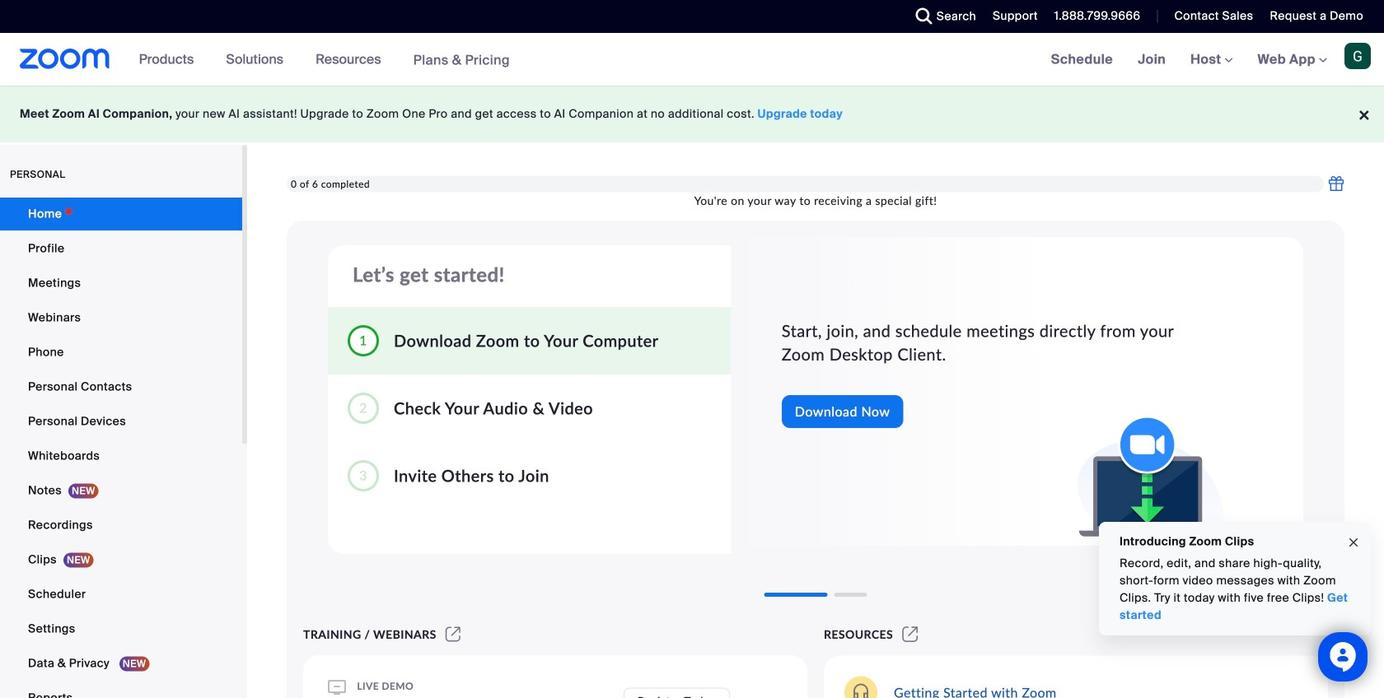 Task type: describe. For each thing, give the bounding box(es) containing it.
2 window new image from the left
[[900, 628, 921, 642]]

zoom logo image
[[20, 49, 110, 69]]

profile picture image
[[1345, 43, 1371, 69]]



Task type: locate. For each thing, give the bounding box(es) containing it.
1 horizontal spatial window new image
[[900, 628, 921, 642]]

footer
[[0, 86, 1384, 143]]

meetings navigation
[[1039, 33, 1384, 87]]

1 window new image from the left
[[443, 628, 463, 642]]

0 horizontal spatial window new image
[[443, 628, 463, 642]]

banner
[[0, 33, 1384, 87]]

window new image
[[443, 628, 463, 642], [900, 628, 921, 642]]

personal menu menu
[[0, 198, 242, 699]]

product information navigation
[[127, 33, 522, 87]]

close image
[[1347, 534, 1360, 553]]



Task type: vqa. For each thing, say whether or not it's contained in the screenshot.
the bottom clips
no



